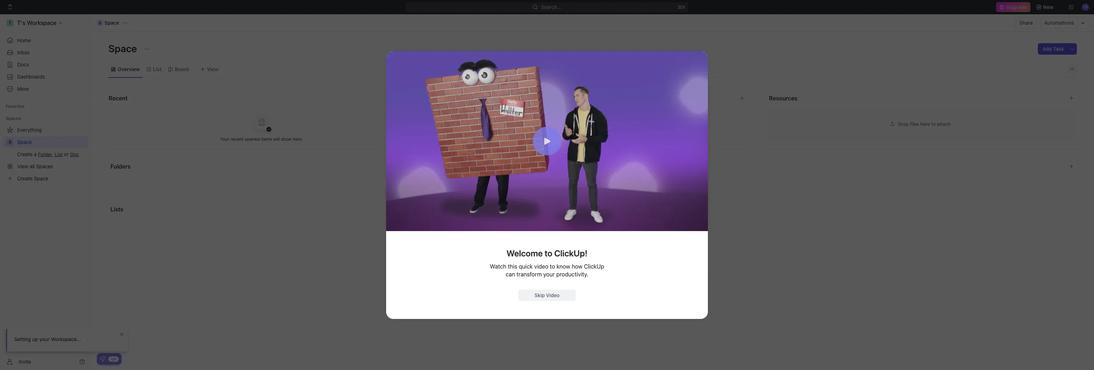 Task type: describe. For each thing, give the bounding box(es) containing it.
new
[[1044, 4, 1054, 10]]

search...
[[541, 4, 562, 10]]

to up video on the bottom of the page
[[545, 249, 553, 259]]

clickup
[[584, 264, 604, 270]]

transform
[[517, 271, 542, 278]]

s space
[[99, 20, 119, 26]]

your
[[220, 136, 229, 142]]

space link
[[17, 137, 87, 148]]

skip video button
[[519, 290, 576, 302]]

1 vertical spatial show
[[601, 175, 612, 180]]

your inside watch this quick video to know how clickup can transform your productivity.
[[544, 271, 555, 278]]

recent
[[231, 136, 243, 142]]

resources button
[[769, 94, 1064, 103]]

to right any
[[605, 136, 609, 142]]

onboarding checklist button element
[[100, 357, 106, 362]]

home link
[[3, 35, 88, 46]]

no lists icon. image
[[577, 215, 605, 244]]

video
[[546, 293, 560, 299]]

spaces
[[6, 116, 21, 121]]

setting
[[14, 337, 31, 343]]

add list button
[[580, 254, 602, 263]]

dashboards link
[[3, 71, 88, 83]]

task
[[1054, 46, 1064, 52]]

list link
[[152, 64, 162, 74]]

add list
[[583, 255, 600, 261]]

1/4
[[111, 357, 116, 361]]

space inside tree
[[17, 139, 32, 145]]

workspace...
[[51, 337, 81, 343]]

up
[[32, 337, 38, 343]]

this inside watch this quick video to know how clickup can transform your productivity.
[[508, 264, 517, 270]]

automations button
[[1041, 18, 1078, 28]]

home
[[17, 37, 31, 43]]

watch
[[490, 264, 507, 270]]

invite
[[19, 359, 31, 365]]

0 vertical spatial list
[[153, 66, 162, 72]]

welcome
[[507, 249, 543, 259]]

add for add task
[[1043, 46, 1052, 52]]

board
[[175, 66, 189, 72]]

s for s
[[9, 139, 11, 145]]

items
[[261, 136, 272, 142]]

0 vertical spatial space, , element
[[97, 20, 103, 26]]

upgrade
[[1007, 4, 1027, 10]]

welcome to clickup!
[[507, 249, 588, 259]]

will
[[273, 136, 280, 142]]

lists button
[[110, 205, 1074, 214]]

clickup!
[[554, 249, 588, 259]]

here.
[[293, 136, 303, 142]]

⌘k
[[678, 4, 686, 10]]

docs link
[[3, 59, 88, 70]]

watch this quick video to know how clickup can transform your productivity.
[[490, 264, 604, 278]]

upgrade link
[[997, 2, 1031, 12]]

no recent items image
[[247, 108, 276, 136]]

add task
[[1043, 46, 1064, 52]]

share
[[1020, 20, 1033, 26]]

video
[[534, 264, 549, 270]]

dashboards
[[17, 74, 45, 80]]

opened
[[245, 136, 260, 142]]



Task type: locate. For each thing, give the bounding box(es) containing it.
no
[[570, 175, 576, 180]]

to
[[932, 121, 936, 127], [605, 136, 609, 142], [595, 175, 599, 180], [545, 249, 553, 259], [550, 264, 555, 270]]

add
[[1043, 46, 1052, 52], [583, 255, 591, 261]]

new button
[[1034, 1, 1058, 13]]

list left board link
[[153, 66, 162, 72]]

1 horizontal spatial folders
[[578, 175, 594, 180]]

0 vertical spatial this
[[610, 136, 617, 142]]

0 horizontal spatial folders
[[111, 163, 131, 170]]

1 vertical spatial space, , element
[[6, 139, 14, 146]]

1 vertical spatial s
[[9, 139, 11, 145]]

added
[[571, 136, 584, 142]]

to down folders button
[[595, 175, 599, 180]]

show
[[281, 136, 292, 142], [601, 175, 612, 180]]

favorites button
[[3, 102, 27, 111]]

space
[[104, 20, 119, 26], [108, 43, 139, 54], [17, 139, 32, 145]]

0 horizontal spatial list
[[153, 66, 162, 72]]

show down folders button
[[601, 175, 612, 180]]

add for add list
[[583, 255, 591, 261]]

quick
[[519, 264, 533, 270]]

add left the task
[[1043, 46, 1052, 52]]

drop files here to attach
[[899, 121, 951, 127]]

your down video on the bottom of the page
[[544, 271, 555, 278]]

s
[[99, 21, 101, 25], [9, 139, 11, 145]]

1 horizontal spatial s
[[99, 21, 101, 25]]

recent
[[109, 95, 128, 102]]

no most used docs image
[[577, 108, 605, 136]]

your right up
[[39, 337, 50, 343]]

folders inside button
[[111, 163, 131, 170]]

list
[[153, 66, 162, 72], [592, 255, 600, 261]]

overview link
[[116, 64, 140, 74]]

favorites
[[6, 104, 25, 109]]

1 horizontal spatial this
[[610, 136, 617, 142]]

space, , element
[[97, 20, 103, 26], [6, 139, 14, 146]]

2 vertical spatial docs
[[593, 136, 603, 142]]

1 horizontal spatial show
[[601, 175, 612, 180]]

0 horizontal spatial docs
[[17, 62, 29, 68]]

inbox link
[[3, 47, 88, 58]]

inbox
[[17, 49, 30, 55]]

list up clickup
[[592, 255, 600, 261]]

s inside s space
[[99, 21, 101, 25]]

s for s space
[[99, 21, 101, 25]]

skip
[[535, 293, 545, 299]]

folders button
[[110, 162, 1064, 171]]

add task button
[[1038, 43, 1069, 55]]

to left know
[[550, 264, 555, 270]]

board link
[[173, 64, 189, 74]]

know
[[557, 264, 570, 270]]

your
[[544, 271, 555, 278], [39, 337, 50, 343]]

onboarding checklist button image
[[100, 357, 106, 362]]

how
[[572, 264, 583, 270]]

docs
[[17, 62, 29, 68], [438, 95, 452, 102], [593, 136, 603, 142]]

any
[[585, 136, 592, 142]]

overview
[[118, 66, 140, 72]]

docs inside "sidebar" navigation
[[17, 62, 29, 68]]

this
[[610, 136, 617, 142], [508, 264, 517, 270]]

your recent opened items will show here.
[[220, 136, 303, 142]]

1 horizontal spatial your
[[544, 271, 555, 278]]

2 horizontal spatial docs
[[593, 136, 603, 142]]

1 vertical spatial folders
[[578, 175, 594, 180]]

lists
[[111, 206, 123, 213]]

can
[[506, 271, 515, 278]]

space, , element inside space tree
[[6, 139, 14, 146]]

1 vertical spatial space
[[108, 43, 139, 54]]

to right here
[[932, 121, 936, 127]]

productivity.
[[556, 271, 589, 278]]

skip video
[[535, 293, 560, 299]]

add up clickup
[[583, 255, 591, 261]]

haven't
[[555, 136, 570, 142]]

1 vertical spatial this
[[508, 264, 517, 270]]

1 horizontal spatial add
[[1043, 46, 1052, 52]]

1 horizontal spatial space, , element
[[97, 20, 103, 26]]

0 vertical spatial s
[[99, 21, 101, 25]]

add inside button
[[1043, 46, 1052, 52]]

0 horizontal spatial space, , element
[[6, 139, 14, 146]]

0 horizontal spatial add
[[583, 255, 591, 261]]

automations
[[1045, 20, 1074, 26]]

list inside "button"
[[592, 255, 600, 261]]

this up can
[[508, 264, 517, 270]]

sidebar navigation
[[0, 14, 91, 371]]

show right will
[[281, 136, 292, 142]]

1 horizontal spatial docs
[[438, 95, 452, 102]]

1 vertical spatial docs
[[438, 95, 452, 102]]

0 vertical spatial add
[[1043, 46, 1052, 52]]

0 horizontal spatial show
[[281, 136, 292, 142]]

you
[[546, 136, 554, 142]]

no folders to show
[[570, 175, 612, 180]]

0 vertical spatial your
[[544, 271, 555, 278]]

files
[[910, 121, 919, 127]]

setting up your workspace...
[[14, 337, 81, 343]]

this left "location."
[[610, 136, 617, 142]]

to inside watch this quick video to know how clickup can transform your productivity.
[[550, 264, 555, 270]]

attach
[[937, 121, 951, 127]]

you haven't added any docs to this location.
[[546, 136, 636, 142]]

2 vertical spatial space
[[17, 139, 32, 145]]

0 vertical spatial space
[[104, 20, 119, 26]]

here
[[921, 121, 930, 127]]

share button
[[1015, 17, 1038, 29]]

space tree
[[3, 124, 88, 185]]

0 vertical spatial docs
[[17, 62, 29, 68]]

0 vertical spatial show
[[281, 136, 292, 142]]

resources
[[769, 95, 798, 102]]

1 vertical spatial list
[[592, 255, 600, 261]]

0 horizontal spatial this
[[508, 264, 517, 270]]

0 vertical spatial folders
[[111, 163, 131, 170]]

location.
[[619, 136, 636, 142]]

1 vertical spatial your
[[39, 337, 50, 343]]

1 vertical spatial add
[[583, 255, 591, 261]]

add inside "button"
[[583, 255, 591, 261]]

s inside tree
[[9, 139, 11, 145]]

0 horizontal spatial s
[[9, 139, 11, 145]]

1 horizontal spatial list
[[592, 255, 600, 261]]

drop
[[899, 121, 909, 127]]

0 horizontal spatial your
[[39, 337, 50, 343]]

folders
[[111, 163, 131, 170], [578, 175, 594, 180]]



Task type: vqa. For each thing, say whether or not it's contained in the screenshot.
show
yes



